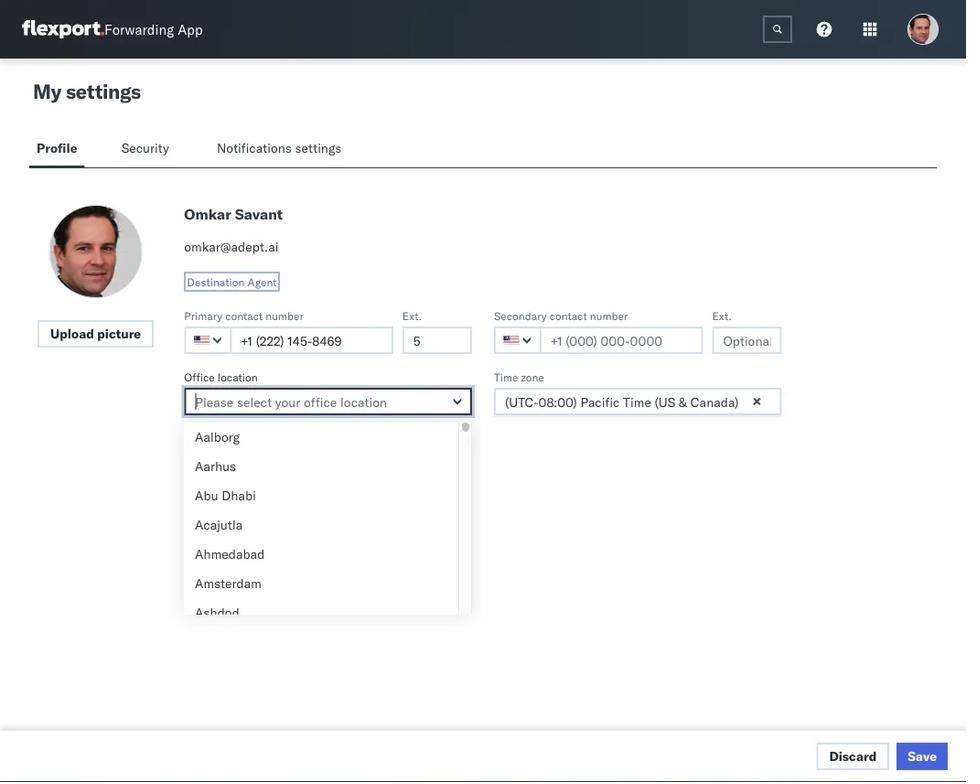Task type: locate. For each thing, give the bounding box(es) containing it.
the
[[413, 542, 430, 556]]

will
[[239, 542, 256, 556]]

number for secondary contact number
[[590, 309, 628, 323]]

ashdod
[[195, 605, 240, 621]]

time
[[494, 370, 518, 384]]

0 vertical spatial settings
[[66, 79, 141, 104]]

list box
[[184, 423, 458, 782]]

None text field
[[763, 16, 792, 43]]

discard button
[[817, 743, 890, 770]]

1 vertical spatial settings
[[295, 140, 342, 156]]

1 horizontal spatial office
[[224, 520, 259, 536]]

ext. for primary contact number
[[402, 309, 422, 323]]

status
[[206, 542, 237, 556]]

2 +1 (000) 000-0000 telephone field from the left
[[540, 327, 703, 354]]

picture
[[97, 326, 141, 342]]

1 +1 (000) 000-0000 telephone field from the left
[[230, 327, 393, 354]]

0 horizontal spatial united states text field
[[184, 327, 232, 354]]

destination agent
[[187, 275, 277, 289]]

office up will
[[224, 520, 259, 536]]

abu
[[195, 488, 218, 504]]

+1 (000) 000-0000 telephone field up please select your office location text field
[[230, 327, 393, 354]]

+1 (000) 000-0000 telephone field
[[230, 327, 393, 354], [540, 327, 703, 354]]

1 horizontal spatial +1 (000) 000-0000 telephone field
[[540, 327, 703, 354]]

1 horizontal spatial united states text field
[[494, 327, 542, 354]]

united states text field down the secondary
[[494, 327, 542, 354]]

contact
[[225, 309, 263, 323], [550, 309, 587, 323]]

settings inside notifications settings button
[[295, 140, 342, 156]]

ext.
[[402, 309, 422, 323], [712, 309, 732, 323]]

Job title text field
[[184, 449, 472, 477]]

the
[[184, 542, 203, 556]]

0 horizontal spatial ext.
[[402, 309, 422, 323]]

contact right the secondary
[[550, 309, 587, 323]]

office inside out of office the status will be shown next to your name in the messages.
[[224, 520, 259, 536]]

1 horizontal spatial optional telephone field
[[712, 327, 782, 354]]

+1 (000) 000-0000 telephone field up (utc-08:00) pacific time (us & canada) text field
[[540, 327, 703, 354]]

profile button
[[29, 132, 85, 167]]

ahmedabad
[[195, 546, 265, 562]]

settings
[[66, 79, 141, 104], [295, 140, 342, 156]]

2 contact from the left
[[550, 309, 587, 323]]

dhabi
[[222, 488, 256, 504]]

United States text field
[[184, 327, 232, 354], [494, 327, 542, 354]]

2 united states text field from the left
[[494, 327, 542, 354]]

1 number from the left
[[266, 309, 304, 323]]

Optional telephone field
[[402, 327, 472, 354], [712, 327, 782, 354]]

omkar
[[184, 205, 231, 223]]

1 contact from the left
[[225, 309, 263, 323]]

destination
[[187, 275, 245, 289]]

office
[[184, 370, 215, 384], [224, 520, 259, 536]]

0 horizontal spatial number
[[266, 309, 304, 323]]

contact down the destination agent
[[225, 309, 263, 323]]

0 horizontal spatial +1 (000) 000-0000 telephone field
[[230, 327, 393, 354]]

secondary contact number
[[494, 309, 628, 323]]

profile
[[37, 140, 77, 156]]

0 horizontal spatial optional telephone field
[[402, 327, 472, 354]]

time zone
[[494, 370, 544, 384]]

2 ext. from the left
[[712, 309, 732, 323]]

0 horizontal spatial contact
[[225, 309, 263, 323]]

title
[[204, 431, 223, 445]]

messages.
[[184, 557, 236, 571]]

omkar@adept.ai
[[184, 239, 279, 255]]

forwarding app
[[104, 21, 203, 38]]

1 united states text field from the left
[[184, 327, 232, 354]]

1 vertical spatial office
[[224, 520, 259, 536]]

settings right notifications
[[295, 140, 342, 156]]

2 number from the left
[[590, 309, 628, 323]]

agent
[[247, 275, 277, 289]]

notifications settings button
[[209, 132, 357, 167]]

1 horizontal spatial ext.
[[712, 309, 732, 323]]

settings for my settings
[[66, 79, 141, 104]]

1 horizontal spatial contact
[[550, 309, 587, 323]]

settings right my
[[66, 79, 141, 104]]

1 horizontal spatial settings
[[295, 140, 342, 156]]

united states text field down primary
[[184, 327, 232, 354]]

status
[[184, 493, 216, 506]]

0 horizontal spatial settings
[[66, 79, 141, 104]]

1 ext. from the left
[[402, 309, 422, 323]]

2 optional telephone field from the left
[[712, 327, 782, 354]]

number down agent
[[266, 309, 304, 323]]

my
[[33, 79, 61, 104]]

1 optional telephone field from the left
[[402, 327, 472, 354]]

(UTC-08:00) Pacific Time (US & Canada) text field
[[494, 388, 782, 415]]

0 horizontal spatial office
[[184, 370, 215, 384]]

aarhus
[[195, 458, 236, 474]]

be
[[259, 542, 272, 556]]

forwarding
[[104, 21, 174, 38]]

settings for notifications settings
[[295, 140, 342, 156]]

shown
[[274, 542, 307, 556]]

job
[[184, 431, 201, 445]]

primary contact number
[[184, 309, 304, 323]]

location
[[218, 370, 258, 384]]

number right the secondary
[[590, 309, 628, 323]]

1 horizontal spatial number
[[590, 309, 628, 323]]

office left location
[[184, 370, 215, 384]]

+1 (000) 000-0000 telephone field for primary contact number
[[230, 327, 393, 354]]

number
[[266, 309, 304, 323], [590, 309, 628, 323]]

upload picture
[[50, 326, 141, 342]]

of
[[209, 520, 220, 536]]

your
[[347, 542, 368, 556]]

Please select your office location text field
[[184, 388, 472, 415]]

list box containing aalborg
[[184, 423, 458, 782]]



Task type: describe. For each thing, give the bounding box(es) containing it.
app
[[178, 21, 203, 38]]

next
[[310, 542, 331, 556]]

united states text field for secondary
[[494, 327, 542, 354]]

flexport. image
[[22, 20, 104, 38]]

out of office the status will be shown next to your name in the messages.
[[184, 520, 430, 571]]

0 vertical spatial office
[[184, 370, 215, 384]]

upload
[[50, 326, 94, 342]]

abu dhabi
[[195, 488, 256, 504]]

secondary
[[494, 309, 547, 323]]

omkar savant
[[184, 205, 283, 223]]

notifications
[[217, 140, 292, 156]]

savant
[[235, 205, 283, 223]]

zone
[[521, 370, 544, 384]]

primary
[[184, 309, 222, 323]]

contact for secondary
[[550, 309, 587, 323]]

upload picture button
[[38, 320, 154, 348]]

security
[[121, 140, 169, 156]]

united states text field for primary
[[184, 327, 232, 354]]

to
[[334, 542, 344, 556]]

optional telephone field for primary contact number
[[402, 327, 472, 354]]

job title
[[184, 431, 223, 445]]

in
[[401, 542, 411, 556]]

name
[[371, 542, 399, 556]]

optional telephone field for secondary contact number
[[712, 327, 782, 354]]

aalborg
[[195, 429, 240, 445]]

save button
[[897, 743, 948, 770]]

contact for primary
[[225, 309, 263, 323]]

security button
[[114, 132, 180, 167]]

out
[[184, 520, 206, 536]]

amsterdam
[[195, 576, 262, 592]]

office location
[[184, 370, 258, 384]]

discard
[[829, 748, 877, 764]]

+1 (000) 000-0000 telephone field for secondary contact number
[[540, 327, 703, 354]]

save
[[908, 748, 937, 764]]

notifications settings
[[217, 140, 342, 156]]

my settings
[[33, 79, 141, 104]]

ext. for secondary contact number
[[712, 309, 732, 323]]

acajutla
[[195, 517, 243, 533]]

forwarding app link
[[22, 20, 203, 38]]

number for primary contact number
[[266, 309, 304, 323]]



Task type: vqa. For each thing, say whether or not it's contained in the screenshot.
4th Flex-2130387 from the bottom of the page
no



